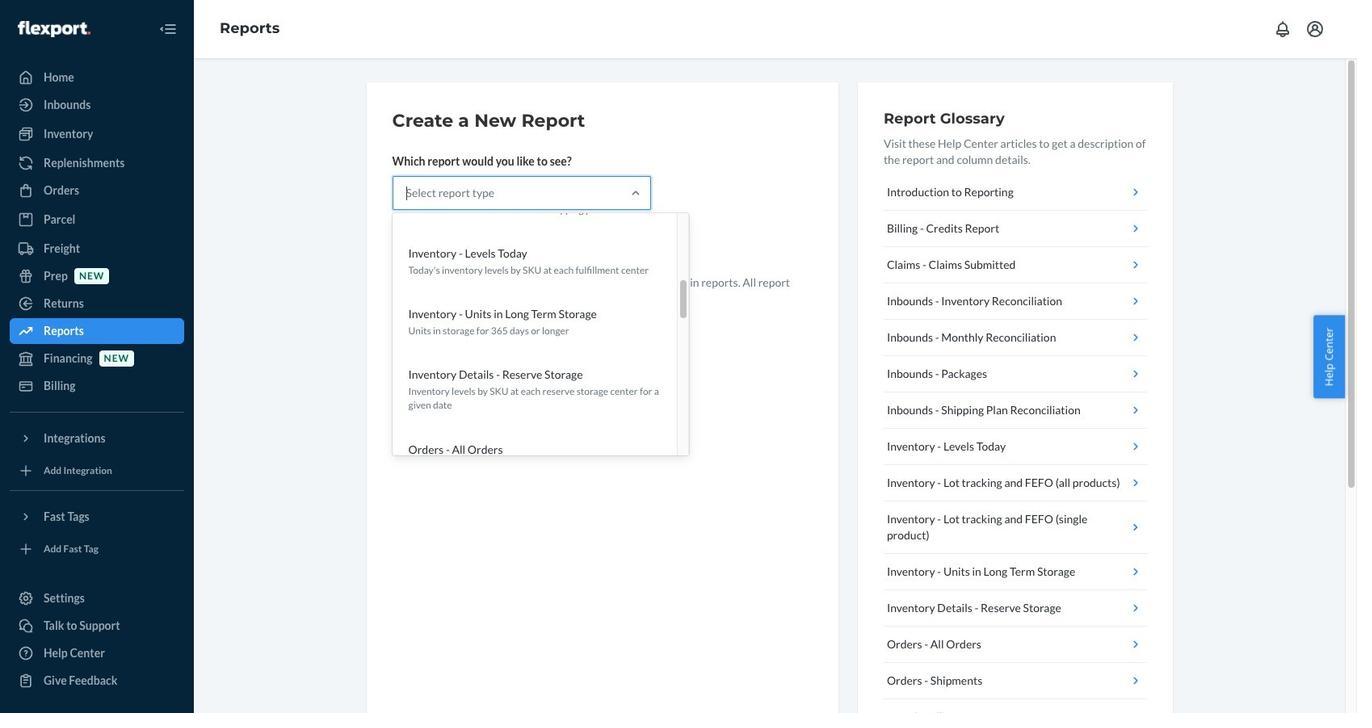 Task type: locate. For each thing, give the bounding box(es) containing it.
open account menu image
[[1306, 19, 1326, 39]]

close navigation image
[[158, 19, 178, 39]]



Task type: vqa. For each thing, say whether or not it's contained in the screenshot.
the top "1"
no



Task type: describe. For each thing, give the bounding box(es) containing it.
flexport logo image
[[18, 21, 90, 37]]

open notifications image
[[1274, 19, 1293, 39]]



